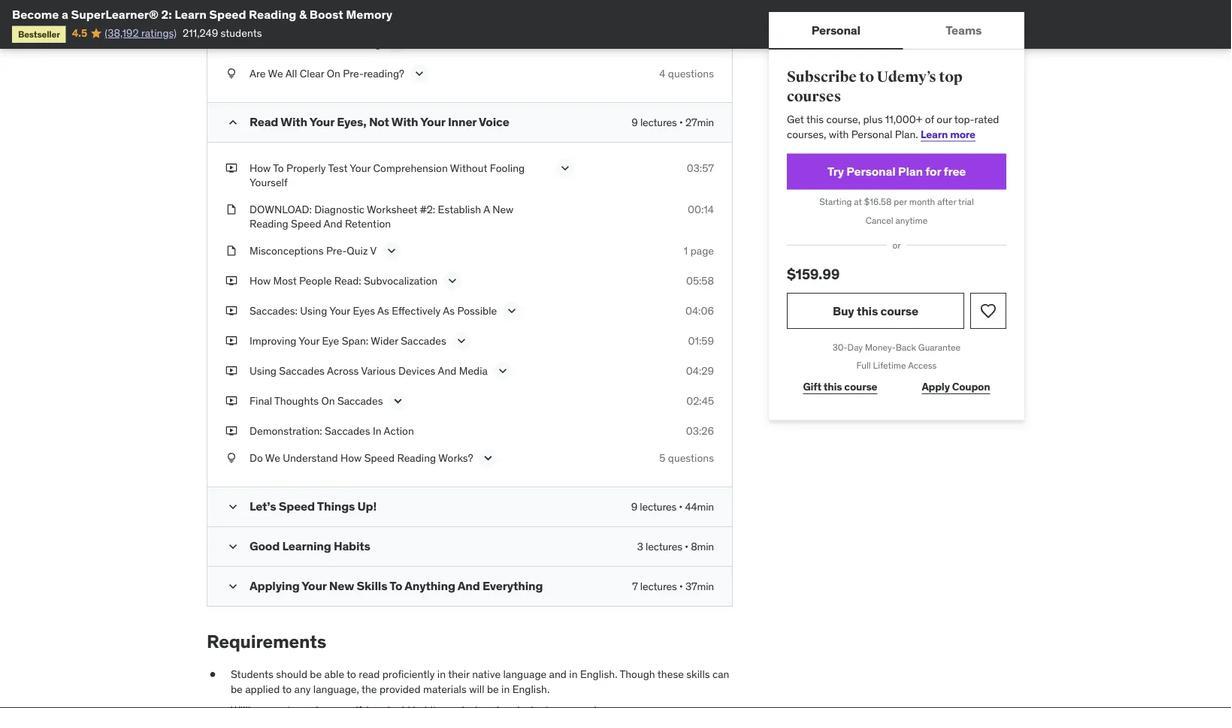 Task type: describe. For each thing, give the bounding box(es) containing it.
questions for 4 questions
[[668, 66, 714, 80]]

how to properly test your comprehension without fooling yourself
[[250, 161, 525, 189]]

speed down "in"
[[364, 451, 395, 465]]

xsmall image for improving your eye span: wider saccades
[[226, 334, 238, 349]]

course,
[[827, 113, 861, 126]]

gift this course
[[803, 380, 878, 394]]

do
[[250, 451, 263, 465]]

4
[[660, 66, 666, 80]]

3 lectures • 8min
[[637, 540, 714, 554]]

courses,
[[787, 127, 827, 141]]

gift
[[803, 380, 822, 394]]

all
[[285, 66, 297, 80]]

read
[[359, 668, 380, 682]]

quiz
[[347, 244, 368, 258]]

0 horizontal spatial in
[[437, 668, 446, 682]]

eyes,
[[337, 114, 367, 130]]

try personal plan for free link
[[787, 154, 1007, 190]]

yourself
[[250, 176, 288, 189]]

requirements
[[207, 631, 326, 653]]

show lecture description image for demonstration: pre-reading
[[389, 36, 404, 51]]

or
[[893, 240, 901, 251]]

1 horizontal spatial be
[[310, 668, 322, 682]]

learning
[[282, 539, 331, 554]]

read
[[250, 114, 278, 130]]

v
[[370, 244, 377, 258]]

pre- for quiz
[[326, 244, 347, 258]]

4.5
[[72, 26, 87, 40]]

course for gift this course
[[845, 380, 878, 394]]

1 horizontal spatial to
[[390, 579, 402, 594]]

of
[[925, 113, 935, 126]]

wishlist image
[[980, 302, 998, 320]]

0 horizontal spatial be
[[231, 683, 243, 697]]

though
[[620, 668, 655, 682]]

lectures for let's speed things up!
[[640, 500, 677, 514]]

download:
[[250, 203, 312, 216]]

do we understand how speed reading works?
[[250, 451, 473, 465]]

get
[[787, 113, 804, 126]]

try personal plan for free
[[828, 164, 966, 179]]

reading
[[345, 36, 381, 50]]

show lecture description image for final thoughts on saccades
[[391, 394, 406, 409]]

(38,192 ratings)
[[105, 26, 177, 40]]

reading inside download: diagnostic worksheet #2: establish a new reading speed and retention
[[250, 217, 289, 231]]

211,249
[[183, 26, 218, 40]]

w/h
[[250, 10, 271, 23]]

action
[[384, 425, 414, 438]]

diagnostic
[[314, 203, 365, 216]]

become
[[12, 6, 59, 22]]

free
[[944, 164, 966, 179]]

course for buy this course
[[881, 303, 919, 319]]

06:59
[[686, 36, 714, 50]]

coupon
[[952, 380, 991, 394]]

xsmall image for misconceptions
[[226, 244, 238, 258]]

1 horizontal spatial in
[[502, 683, 510, 697]]

get this course, plus 11,000+ of our top-rated courses, with personal plan.
[[787, 113, 1000, 141]]

• for applying your new skills to anything and everything
[[680, 580, 683, 593]]

improving your eye span: wider saccades
[[250, 334, 446, 348]]

small image for good
[[226, 540, 241, 555]]

apply coupon button
[[906, 373, 1007, 403]]

materials
[[423, 683, 467, 697]]

final
[[250, 395, 272, 408]]

27min
[[686, 115, 714, 129]]

show lecture description image for how to properly test your comprehension without fooling yourself
[[558, 161, 573, 176]]

everything
[[483, 579, 543, 594]]

saccades:
[[250, 304, 298, 318]]

try
[[828, 164, 844, 179]]

buy
[[833, 303, 855, 319]]

2 vertical spatial reading
[[397, 451, 436, 465]]

1 vertical spatial using
[[250, 364, 277, 378]]

questions for 5 questions
[[668, 451, 714, 465]]

0 vertical spatial on
[[327, 66, 340, 80]]

xsmall image for how most people read: subvocalization
[[226, 274, 238, 289]]

show lecture description image for how most people read: subvocalization
[[445, 274, 460, 289]]

your right applying
[[302, 579, 327, 594]]

the
[[362, 683, 377, 697]]

your inside how to properly test your comprehension without fooling yourself
[[350, 161, 371, 175]]

2 vertical spatial to
[[282, 683, 292, 697]]

44min
[[685, 500, 714, 514]]

provided
[[380, 683, 421, 697]]

9 for let's speed things up!
[[631, 500, 638, 514]]

most
[[273, 274, 297, 288]]

how for how most people read: subvocalization
[[250, 274, 271, 288]]

top-
[[955, 113, 975, 126]]

this for get
[[807, 113, 824, 126]]

voice
[[479, 114, 510, 130]]

this for buy
[[857, 303, 878, 319]]

more
[[950, 127, 976, 141]]

2 xsmall image from the top
[[226, 202, 238, 217]]

2 horizontal spatial be
[[487, 683, 499, 697]]

clear
[[300, 66, 324, 80]]

teams button
[[903, 12, 1025, 48]]

lectures for read with your eyes, not with your inner voice
[[640, 115, 677, 129]]

applying
[[250, 579, 300, 594]]

students should be able to read proficiently in their native language and in english. though these skills can be applied to any language, the provided materials will be in english.
[[231, 668, 730, 697]]

8min
[[691, 540, 714, 554]]

skills
[[357, 579, 387, 594]]

0 vertical spatial learn
[[175, 6, 207, 22]]

superlearner®
[[71, 6, 159, 22]]

knowledge,
[[465, 0, 520, 8]]

eyes
[[353, 304, 375, 318]]

7
[[632, 580, 638, 593]]

starting
[[820, 196, 852, 208]]

speed inside download: diagnostic worksheet #2: establish a new reading speed and retention
[[291, 217, 321, 231]]

37min
[[686, 580, 714, 593]]

0 horizontal spatial new
[[329, 579, 354, 594]]

demonstration: pre-reading
[[250, 36, 381, 50]]

small image for let's
[[226, 500, 241, 515]]

these
[[658, 668, 684, 682]]

across
[[327, 364, 359, 378]]

demonstration: for demonstration: pre-reading
[[250, 36, 322, 50]]

questions
[[274, 10, 322, 23]]

after
[[938, 196, 957, 208]]

your left eye
[[299, 334, 320, 348]]

using saccades across various devices and media
[[250, 364, 488, 378]]

habits
[[334, 539, 370, 554]]

2 with from the left
[[392, 114, 418, 130]]

media
[[459, 364, 488, 378]]

saccades up devices
[[401, 334, 446, 348]]

03:26
[[686, 425, 714, 438]]

personal button
[[769, 12, 903, 48]]

2:
[[161, 6, 172, 22]]

with
[[829, 127, 849, 141]]

apply coupon
[[922, 380, 991, 394]]

plan
[[898, 164, 923, 179]]



Task type: locate. For each thing, give the bounding box(es) containing it.
in down language
[[502, 683, 510, 697]]

reading down the action
[[397, 451, 436, 465]]

0 vertical spatial 9
[[632, 115, 638, 129]]

lifetime
[[873, 360, 906, 372]]

show lecture description image for using saccades across various devices and media
[[495, 364, 510, 379]]

interest:
[[332, 0, 371, 8]]

comprehension
[[373, 161, 448, 175]]

1 vertical spatial on
[[321, 395, 335, 408]]

personal down plus
[[852, 127, 893, 141]]

show lecture description image up the action
[[391, 394, 406, 409]]

show lecture description image up 'possible'
[[445, 274, 460, 289]]

pre- down reading
[[343, 66, 364, 80]]

anytime
[[896, 215, 928, 227]]

0 vertical spatial to
[[273, 161, 284, 175]]

3 small image from the top
[[226, 540, 241, 555]]

1 xsmall image from the top
[[226, 66, 238, 81]]

applying your new skills to anything and everything
[[250, 579, 543, 594]]

up!
[[358, 499, 377, 514]]

inner
[[448, 114, 477, 130]]

we for are
[[268, 66, 283, 80]]

reading?
[[364, 66, 404, 80]]

lectures left 27min
[[640, 115, 677, 129]]

effectively
[[392, 304, 441, 318]]

• left 37min
[[680, 580, 683, 593]]

1 horizontal spatial course
[[881, 303, 919, 319]]

speed up 211,249 students
[[209, 6, 246, 22]]

can
[[713, 668, 730, 682]]

0 horizontal spatial with
[[281, 114, 307, 130]]

0 vertical spatial questions
[[668, 66, 714, 80]]

0 vertical spatial how
[[250, 161, 271, 175]]

1 vertical spatial this
[[857, 303, 878, 319]]

0 horizontal spatial as
[[377, 304, 389, 318]]

5 questions
[[660, 451, 714, 465]]

1 small image from the top
[[226, 115, 241, 130]]

2 vertical spatial small image
[[226, 540, 241, 555]]

apply
[[922, 380, 950, 394]]

course inside button
[[881, 303, 919, 319]]

1 vertical spatial 9
[[631, 500, 638, 514]]

5 xsmall image from the top
[[226, 394, 238, 409]]

your
[[310, 114, 335, 130], [421, 114, 445, 130], [350, 161, 371, 175], [329, 304, 350, 318], [299, 334, 320, 348], [302, 579, 327, 594]]

02:45
[[687, 395, 714, 408]]

your left eyes
[[329, 304, 350, 318]]

30-day money-back guarantee full lifetime access
[[833, 342, 961, 372]]

0 horizontal spatial to
[[273, 161, 284, 175]]

learn down of
[[921, 127, 948, 141]]

small image left let's
[[226, 500, 241, 515]]

their
[[448, 668, 470, 682]]

in up materials
[[437, 668, 446, 682]]

0 vertical spatial new
[[493, 203, 514, 216]]

tab list
[[769, 12, 1025, 50]]

• for let's speed things up!
[[679, 500, 683, 514]]

2 small image from the top
[[226, 500, 241, 515]]

2 as from the left
[[443, 304, 455, 318]]

using up final at the bottom of page
[[250, 364, 277, 378]]

1 vertical spatial personal
[[852, 127, 893, 141]]

buy this course button
[[787, 293, 965, 329]]

$16.58
[[864, 196, 892, 208]]

for
[[926, 164, 941, 179]]

1 vertical spatial to
[[347, 668, 356, 682]]

4 questions
[[660, 66, 714, 80]]

without
[[450, 161, 488, 175]]

in
[[437, 668, 446, 682], [569, 668, 578, 682], [502, 683, 510, 697]]

gift this course link
[[787, 373, 894, 403]]

establish
[[438, 203, 481, 216]]

to right skills
[[390, 579, 402, 594]]

your right test
[[350, 161, 371, 175]]

will
[[469, 683, 485, 697]]

rated
[[975, 113, 1000, 126]]

show lecture description image right the media
[[495, 364, 510, 379]]

1 vertical spatial demonstration:
[[250, 425, 322, 438]]

we for do
[[265, 451, 280, 465]]

2 vertical spatial personal
[[847, 164, 896, 179]]

udemy's
[[877, 68, 937, 86]]

able
[[324, 668, 344, 682]]

learn up 211,249
[[175, 6, 207, 22]]

plus
[[863, 113, 883, 126]]

be down native
[[487, 683, 499, 697]]

personal up subscribe
[[812, 22, 861, 38]]

saccades down using saccades across various devices and media
[[337, 395, 383, 408]]

0 vertical spatial english.
[[580, 668, 618, 682]]

to left udemy's
[[860, 68, 874, 86]]

2 horizontal spatial in
[[569, 668, 578, 682]]

to up the yourself
[[273, 161, 284, 175]]

demonstration: for demonstration: saccades in action
[[250, 425, 322, 438]]

show lecture description image up reading?
[[389, 36, 404, 51]]

show lecture description image for improving your eye span: wider saccades
[[454, 334, 469, 349]]

9 left 27min
[[632, 115, 638, 129]]

language,
[[313, 683, 359, 697]]

understand
[[283, 451, 338, 465]]

questions right 4
[[668, 66, 714, 80]]

1 vertical spatial we
[[265, 451, 280, 465]]

& left boost
[[299, 6, 307, 22]]

0 horizontal spatial &
[[299, 6, 307, 22]]

1 horizontal spatial and
[[438, 364, 457, 378]]

creating burning interest: perspectives, prior knowledge, & w/h questions
[[250, 0, 529, 23]]

pre- down boost
[[325, 36, 345, 50]]

xsmall image for how to properly test your comprehension without fooling yourself
[[226, 161, 238, 176]]

1 horizontal spatial to
[[347, 668, 356, 682]]

with right read
[[281, 114, 307, 130]]

to inside subscribe to udemy's top courses
[[860, 68, 874, 86]]

this
[[807, 113, 824, 126], [857, 303, 878, 319], [824, 380, 842, 394]]

xsmall image for using
[[226, 364, 238, 379]]

and inside download: diagnostic worksheet #2: establish a new reading speed and retention
[[324, 217, 343, 231]]

day
[[848, 342, 863, 353]]

(38,192
[[105, 26, 139, 40]]

how
[[250, 161, 271, 175], [250, 274, 271, 288], [341, 451, 362, 465]]

pre- up how most people read: subvocalization
[[326, 244, 347, 258]]

xsmall image for final
[[226, 394, 238, 409]]

how down the demonstration: saccades in action
[[341, 451, 362, 465]]

1 vertical spatial small image
[[226, 500, 241, 515]]

1 questions from the top
[[668, 66, 714, 80]]

and right anything
[[458, 579, 480, 594]]

course down full
[[845, 380, 878, 394]]

eye
[[322, 334, 339, 348]]

lectures for applying your new skills to anything and everything
[[640, 580, 677, 593]]

• left 27min
[[680, 115, 683, 129]]

0 vertical spatial and
[[324, 217, 343, 231]]

0 horizontal spatial learn
[[175, 6, 207, 22]]

05:58
[[686, 274, 714, 288]]

1 horizontal spatial learn
[[921, 127, 948, 141]]

lectures for good learning habits
[[646, 540, 683, 554]]

personal
[[812, 22, 861, 38], [852, 127, 893, 141], [847, 164, 896, 179]]

speed right let's
[[279, 499, 315, 514]]

show lecture description image right 'possible'
[[505, 304, 520, 319]]

show lecture description image right v
[[384, 244, 399, 259]]

0 vertical spatial personal
[[812, 22, 861, 38]]

new left skills
[[329, 579, 354, 594]]

be left able
[[310, 668, 322, 682]]

we left 'all'
[[268, 66, 283, 80]]

1 as from the left
[[377, 304, 389, 318]]

xsmall image for saccades: using your eyes as effectively as possible
[[226, 304, 238, 319]]

2 vertical spatial pre-
[[326, 244, 347, 258]]

personal inside "button"
[[812, 22, 861, 38]]

in right and
[[569, 668, 578, 682]]

with right not
[[392, 114, 418, 130]]

per
[[894, 196, 907, 208]]

lectures right 3
[[646, 540, 683, 554]]

english. down language
[[513, 683, 550, 697]]

prior
[[440, 0, 462, 8]]

this right buy
[[857, 303, 878, 319]]

demonstration: down questions
[[250, 36, 322, 50]]

on right clear
[[327, 66, 340, 80]]

saccades left "in"
[[325, 425, 370, 438]]

• for good learning habits
[[685, 540, 689, 554]]

small image left good
[[226, 540, 241, 555]]

01:59
[[688, 334, 714, 348]]

2 questions from the top
[[668, 451, 714, 465]]

2 demonstration: from the top
[[250, 425, 322, 438]]

0 vertical spatial using
[[300, 304, 327, 318]]

good
[[250, 539, 280, 554]]

saccades up thoughts
[[279, 364, 325, 378]]

we
[[268, 66, 283, 80], [265, 451, 280, 465]]

new
[[493, 203, 514, 216], [329, 579, 354, 594]]

0 vertical spatial demonstration:
[[250, 36, 322, 50]]

• left 8min
[[685, 540, 689, 554]]

0 horizontal spatial and
[[324, 217, 343, 231]]

show lecture description image
[[412, 66, 427, 81], [384, 244, 399, 259], [505, 304, 520, 319], [454, 334, 469, 349], [495, 364, 510, 379], [391, 394, 406, 409]]

and left the media
[[438, 364, 457, 378]]

1 vertical spatial learn
[[921, 127, 948, 141]]

0 vertical spatial small image
[[226, 115, 241, 130]]

subscribe
[[787, 68, 857, 86]]

1 vertical spatial how
[[250, 274, 271, 288]]

9 lectures • 44min
[[631, 500, 714, 514]]

your left eyes,
[[310, 114, 335, 130]]

lectures right 7
[[640, 580, 677, 593]]

demonstration: down thoughts
[[250, 425, 322, 438]]

let's
[[250, 499, 276, 514]]

2 vertical spatial and
[[458, 579, 480, 594]]

2 vertical spatial how
[[341, 451, 362, 465]]

show lecture description image right reading?
[[412, 66, 427, 81]]

creating
[[250, 0, 290, 8]]

any
[[294, 683, 311, 697]]

english. left though
[[580, 668, 618, 682]]

0 horizontal spatial using
[[250, 364, 277, 378]]

we right do
[[265, 451, 280, 465]]

1 horizontal spatial with
[[392, 114, 418, 130]]

how inside how to properly test your comprehension without fooling yourself
[[250, 161, 271, 175]]

plan.
[[895, 127, 918, 141]]

small image left read
[[226, 115, 241, 130]]

small image
[[226, 580, 241, 595]]

1 horizontal spatial new
[[493, 203, 514, 216]]

1 horizontal spatial using
[[300, 304, 327, 318]]

this right gift
[[824, 380, 842, 394]]

tab list containing personal
[[769, 12, 1025, 50]]

show lecture description image right fooling
[[558, 161, 573, 176]]

1 vertical spatial to
[[390, 579, 402, 594]]

0 vertical spatial pre-
[[325, 36, 345, 50]]

0 vertical spatial this
[[807, 113, 824, 126]]

to down should
[[282, 683, 292, 697]]

3 xsmall image from the top
[[226, 244, 238, 258]]

devices
[[399, 364, 436, 378]]

show lecture description image up the media
[[454, 334, 469, 349]]

9 up 3
[[631, 500, 638, 514]]

small image for read
[[226, 115, 241, 130]]

2 vertical spatial this
[[824, 380, 842, 394]]

retention
[[345, 217, 391, 231]]

how for how to properly test your comprehension without fooling yourself
[[250, 161, 271, 175]]

this for gift
[[824, 380, 842, 394]]

bestseller
[[18, 28, 60, 40]]

native
[[472, 668, 501, 682]]

2 horizontal spatial to
[[860, 68, 874, 86]]

reading down download:
[[250, 217, 289, 231]]

cancel
[[866, 215, 894, 227]]

thoughts
[[274, 395, 319, 408]]

1 vertical spatial and
[[438, 364, 457, 378]]

pre- for reading
[[325, 36, 345, 50]]

• for read with your eyes, not with your inner voice
[[680, 115, 683, 129]]

access
[[908, 360, 937, 372]]

show lecture description image for saccades: using your eyes as effectively as possible
[[505, 304, 520, 319]]

this inside button
[[857, 303, 878, 319]]

0 vertical spatial to
[[860, 68, 874, 86]]

speed
[[209, 6, 246, 22], [291, 217, 321, 231], [364, 451, 395, 465], [279, 499, 315, 514]]

students
[[231, 668, 274, 682]]

small image
[[226, 115, 241, 130], [226, 500, 241, 515], [226, 540, 241, 555]]

00:14
[[688, 203, 714, 216]]

works?
[[439, 451, 473, 465]]

money-
[[865, 342, 896, 353]]

this up courses,
[[807, 113, 824, 126]]

1 with from the left
[[281, 114, 307, 130]]

0 vertical spatial reading
[[249, 6, 297, 22]]

using down 'people'
[[300, 304, 327, 318]]

1 horizontal spatial as
[[443, 304, 455, 318]]

as left 'possible'
[[443, 304, 455, 318]]

questions down 03:26
[[668, 451, 714, 465]]

xsmall image for do we understand how speed reading works?
[[226, 451, 238, 466]]

personal inside get this course, plus 11,000+ of our top-rated courses, with personal plan.
[[852, 127, 893, 141]]

• left 44min
[[679, 500, 683, 514]]

questions
[[668, 66, 714, 80], [668, 451, 714, 465]]

course up back
[[881, 303, 919, 319]]

saccades: using your eyes as effectively as possible
[[250, 304, 497, 318]]

your left inner
[[421, 114, 445, 130]]

subvocalization
[[364, 274, 438, 288]]

1 horizontal spatial english.
[[580, 668, 618, 682]]

0 vertical spatial we
[[268, 66, 283, 80]]

1 horizontal spatial &
[[523, 0, 529, 8]]

subscribe to udemy's top courses
[[787, 68, 963, 106]]

0 horizontal spatial to
[[282, 683, 292, 697]]

1 vertical spatial pre-
[[343, 66, 364, 80]]

this inside get this course, plus 11,000+ of our top-rated courses, with personal plan.
[[807, 113, 824, 126]]

xsmall image
[[226, 36, 238, 51], [226, 161, 238, 176], [226, 274, 238, 289], [226, 304, 238, 319], [226, 334, 238, 349], [226, 424, 238, 439], [226, 451, 238, 466], [207, 668, 219, 683], [207, 704, 219, 709]]

1 vertical spatial english.
[[513, 683, 550, 697]]

personal up $16.58
[[847, 164, 896, 179]]

buy this course
[[833, 303, 919, 319]]

reading up students
[[249, 6, 297, 22]]

1 vertical spatial course
[[845, 380, 878, 394]]

final thoughts on saccades
[[250, 395, 383, 408]]

1 demonstration: from the top
[[250, 36, 322, 50]]

xsmall image
[[226, 66, 238, 81], [226, 202, 238, 217], [226, 244, 238, 258], [226, 364, 238, 379], [226, 394, 238, 409]]

xsmall image for demonstration: pre-reading
[[226, 36, 238, 51]]

show lecture description image
[[389, 36, 404, 51], [558, 161, 573, 176], [445, 274, 460, 289], [481, 451, 496, 466]]

show lecture description image for do we understand how speed reading works?
[[481, 451, 496, 466]]

be down students
[[231, 683, 243, 697]]

4 xsmall image from the top
[[226, 364, 238, 379]]

1 vertical spatial reading
[[250, 217, 289, 231]]

to right able
[[347, 668, 356, 682]]

new inside download: diagnostic worksheet #2: establish a new reading speed and retention
[[493, 203, 514, 216]]

0 horizontal spatial course
[[845, 380, 878, 394]]

starting at $16.58 per month after trial cancel anytime
[[820, 196, 974, 227]]

9
[[632, 115, 638, 129], [631, 500, 638, 514]]

show lecture description image for are we all clear on pre-reading?
[[412, 66, 427, 81]]

how left most
[[250, 274, 271, 288]]

1 vertical spatial questions
[[668, 451, 714, 465]]

course
[[881, 303, 919, 319], [845, 380, 878, 394]]

guarantee
[[919, 342, 961, 353]]

9 for read with your eyes, not with your inner voice
[[632, 115, 638, 129]]

speed up misconceptions pre-quiz v
[[291, 217, 321, 231]]

good learning habits
[[250, 539, 370, 554]]

as right eyes
[[377, 304, 389, 318]]

& right knowledge,
[[523, 0, 529, 8]]

with
[[281, 114, 307, 130], [392, 114, 418, 130]]

show lecture description image right works?
[[481, 451, 496, 466]]

0 vertical spatial course
[[881, 303, 919, 319]]

how up the yourself
[[250, 161, 271, 175]]

worksheet
[[367, 203, 418, 216]]

0 horizontal spatial english.
[[513, 683, 550, 697]]

and down diagnostic in the left of the page
[[324, 217, 343, 231]]

11,000+
[[886, 113, 923, 126]]

show lecture description image for misconceptions pre-quiz v
[[384, 244, 399, 259]]

lectures left 44min
[[640, 500, 677, 514]]

let's speed things up!
[[250, 499, 377, 514]]

1 vertical spatial new
[[329, 579, 354, 594]]

people
[[299, 274, 332, 288]]

to inside how to properly test your comprehension without fooling yourself
[[273, 161, 284, 175]]

& inside "creating burning interest: perspectives, prior knowledge, & w/h questions"
[[523, 0, 529, 8]]

new right a
[[493, 203, 514, 216]]

at
[[854, 196, 862, 208]]

on up the demonstration: saccades in action
[[321, 395, 335, 408]]

2 horizontal spatial and
[[458, 579, 480, 594]]

xsmall image for are
[[226, 66, 238, 81]]

04:29
[[686, 364, 714, 378]]

test
[[328, 161, 348, 175]]

misconceptions pre-quiz v
[[250, 244, 377, 258]]



Task type: vqa. For each thing, say whether or not it's contained in the screenshot.


